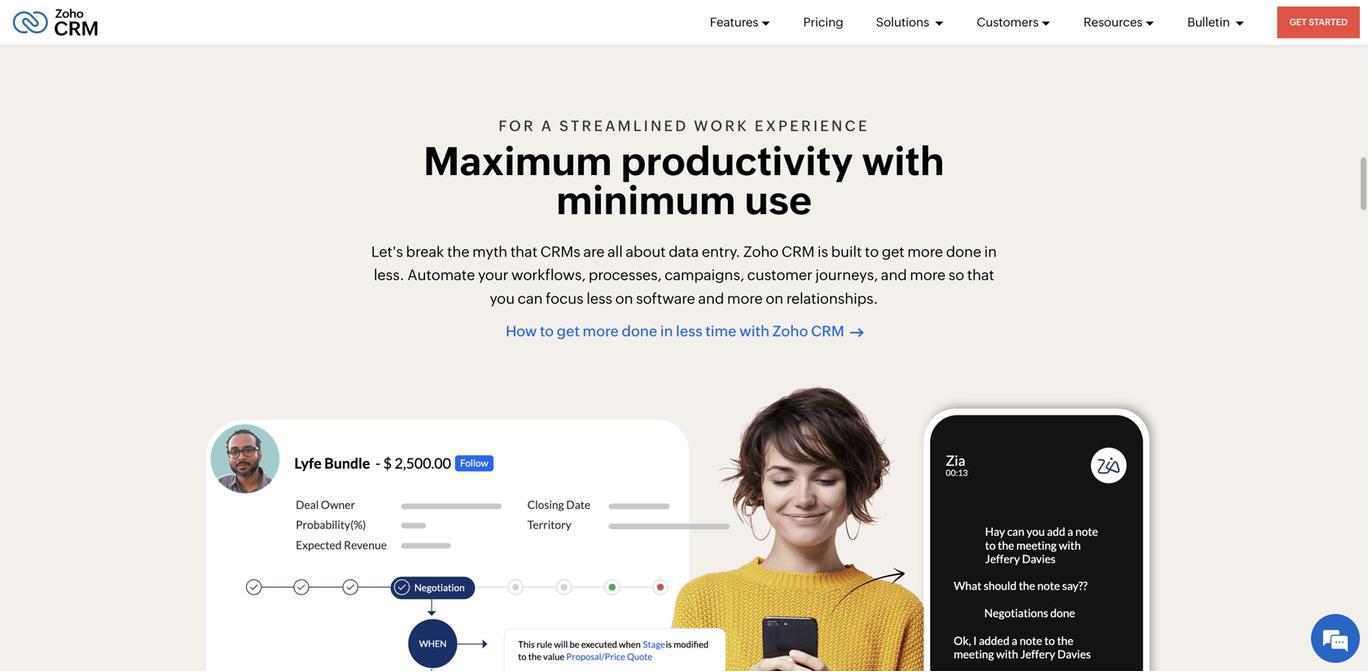 Task type: vqa. For each thing, say whether or not it's contained in the screenshot.
the more
yes



Task type: locate. For each thing, give the bounding box(es) containing it.
deal card image
[[207, 419, 730, 671]]

1 vertical spatial to
[[540, 323, 554, 340]]

0 horizontal spatial that
[[510, 243, 538, 260]]

1 vertical spatial and
[[698, 290, 724, 307]]

to
[[865, 243, 879, 260], [540, 323, 554, 340]]

on down "customer"
[[766, 290, 783, 307]]

more down focus
[[583, 323, 619, 340]]

0 horizontal spatial to
[[540, 323, 554, 340]]

0 vertical spatial in
[[984, 243, 997, 260]]

1 vertical spatial zoho
[[773, 323, 808, 340]]

use
[[745, 178, 812, 223]]

0 horizontal spatial done
[[622, 323, 657, 340]]

crm
[[782, 243, 815, 260], [811, 323, 844, 340]]

1 horizontal spatial to
[[865, 243, 879, 260]]

more
[[908, 243, 943, 260], [910, 267, 946, 283], [727, 290, 763, 307], [583, 323, 619, 340]]

zia voice image
[[912, 397, 1162, 671]]

1 horizontal spatial on
[[766, 290, 783, 307]]

that right so
[[967, 267, 994, 283]]

with
[[862, 139, 945, 183], [739, 323, 770, 340]]

on down processes,
[[615, 290, 633, 307]]

crm down relationships.
[[811, 323, 844, 340]]

campaigns,
[[665, 267, 744, 283]]

software
[[636, 290, 695, 307]]

in
[[984, 243, 997, 260], [660, 323, 673, 340]]

0 vertical spatial crm
[[782, 243, 815, 260]]

in inside 'is built to get more done in less. automate your workflows, processes, campaigns, customer journeys, and more so that you can focus less on software and more on relationships.'
[[984, 243, 997, 260]]

1 vertical spatial less
[[676, 323, 703, 340]]

1 horizontal spatial less
[[676, 323, 703, 340]]

pricing
[[803, 15, 843, 29]]

1 horizontal spatial in
[[984, 243, 997, 260]]

get started
[[1290, 17, 1348, 27]]

features link
[[710, 0, 771, 45]]

0 vertical spatial less
[[587, 290, 612, 307]]

done down software
[[622, 323, 657, 340]]

less
[[587, 290, 612, 307], [676, 323, 703, 340]]

resources
[[1084, 15, 1143, 29]]

0 horizontal spatial on
[[615, 290, 633, 307]]

get
[[882, 243, 905, 260], [557, 323, 580, 340]]

journeys,
[[815, 267, 878, 283]]

to right 'how'
[[540, 323, 554, 340]]

zoho up "customer"
[[743, 243, 779, 260]]

more right built
[[908, 243, 943, 260]]

to right built
[[865, 243, 879, 260]]

your
[[478, 267, 508, 283]]

zoho
[[743, 243, 779, 260], [773, 323, 808, 340]]

time
[[705, 323, 737, 340]]

0 horizontal spatial get
[[557, 323, 580, 340]]

less inside 'is built to get more done in less. automate your workflows, processes, campaigns, customer journeys, and more so that you can focus less on software and more on relationships.'
[[587, 290, 612, 307]]

that up workflows,
[[510, 243, 538, 260]]

more left so
[[910, 267, 946, 283]]

0 vertical spatial zoho
[[743, 243, 779, 260]]

2 on from the left
[[766, 290, 783, 307]]

bulletin link
[[1187, 0, 1245, 45]]

resources link
[[1084, 0, 1155, 45]]

get inside 'is built to get more done in less. automate your workflows, processes, campaigns, customer journeys, and more so that you can focus less on software and more on relationships.'
[[882, 243, 905, 260]]

are
[[583, 243, 605, 260]]

1 vertical spatial in
[[660, 323, 673, 340]]

with inside for a streamlined work experience maximum productivity with minimum use
[[862, 139, 945, 183]]

1 horizontal spatial and
[[881, 267, 907, 283]]

all
[[608, 243, 623, 260]]

crm left is in the top of the page
[[782, 243, 815, 260]]

done
[[946, 243, 981, 260], [622, 323, 657, 340]]

you
[[490, 290, 515, 307]]

built
[[831, 243, 862, 260]]

0 vertical spatial get
[[882, 243, 905, 260]]

a
[[541, 117, 554, 134]]

0 vertical spatial to
[[865, 243, 879, 260]]

more up time
[[727, 290, 763, 307]]

0 vertical spatial done
[[946, 243, 981, 260]]

0 horizontal spatial less
[[587, 290, 612, 307]]

zoho down relationships.
[[773, 323, 808, 340]]

crm home banner image
[[661, 382, 936, 671]]

done up so
[[946, 243, 981, 260]]

productivity
[[621, 139, 853, 183]]

about
[[626, 243, 666, 260]]

less down processes,
[[587, 290, 612, 307]]

done inside 'is built to get more done in less. automate your workflows, processes, campaigns, customer journeys, and more so that you can focus less on software and more on relationships.'
[[946, 243, 981, 260]]

1 horizontal spatial that
[[967, 267, 994, 283]]

1 horizontal spatial get
[[882, 243, 905, 260]]

get down focus
[[557, 323, 580, 340]]

on
[[615, 290, 633, 307], [766, 290, 783, 307]]

1 vertical spatial that
[[967, 267, 994, 283]]

0 vertical spatial with
[[862, 139, 945, 183]]

get right built
[[882, 243, 905, 260]]

for
[[499, 117, 536, 134]]

1 vertical spatial done
[[622, 323, 657, 340]]

1 vertical spatial get
[[557, 323, 580, 340]]

focus
[[546, 290, 584, 307]]

how to get more done in less time with zoho crm
[[506, 323, 844, 340]]

and
[[881, 267, 907, 283], [698, 290, 724, 307]]

and right 'journeys,'
[[881, 267, 907, 283]]

0 horizontal spatial and
[[698, 290, 724, 307]]

so
[[949, 267, 964, 283]]

solutions link
[[876, 0, 944, 45]]

that
[[510, 243, 538, 260], [967, 267, 994, 283]]

and down campaigns, on the top of the page
[[698, 290, 724, 307]]

customer
[[747, 267, 813, 283]]

1 horizontal spatial with
[[862, 139, 945, 183]]

work
[[694, 117, 749, 134]]

less left time
[[676, 323, 703, 340]]

data
[[669, 243, 699, 260]]

0 horizontal spatial with
[[739, 323, 770, 340]]

1 horizontal spatial done
[[946, 243, 981, 260]]



Task type: describe. For each thing, give the bounding box(es) containing it.
is
[[818, 243, 828, 260]]

how
[[506, 323, 537, 340]]

relationships.
[[786, 290, 878, 307]]

that inside 'is built to get more done in less. automate your workflows, processes, campaigns, customer journeys, and more so that you can focus less on software and more on relationships.'
[[967, 267, 994, 283]]

for a streamlined work experience maximum productivity with minimum use
[[424, 117, 945, 223]]

pricing link
[[803, 0, 843, 45]]

bulletin
[[1187, 15, 1233, 29]]

the
[[447, 243, 469, 260]]

1 vertical spatial with
[[739, 323, 770, 340]]

zoho crm logo image
[[12, 4, 99, 40]]

workflow image
[[492, 617, 809, 671]]

0 vertical spatial that
[[510, 243, 538, 260]]

1 on from the left
[[615, 290, 633, 307]]

0 horizontal spatial in
[[660, 323, 673, 340]]

maximum
[[424, 139, 612, 183]]

customers
[[977, 15, 1039, 29]]

0 vertical spatial and
[[881, 267, 907, 283]]

processes,
[[589, 267, 662, 283]]

is built to get more done in less. automate your workflows, processes, campaigns, customer journeys, and more so that you can focus less on software and more on relationships.
[[374, 243, 997, 307]]

features
[[710, 15, 759, 29]]

to inside 'is built to get more done in less. automate your workflows, processes, campaigns, customer journeys, and more so that you can focus less on software and more on relationships.'
[[865, 243, 879, 260]]

streamlined
[[559, 117, 689, 134]]

workflows,
[[511, 267, 586, 283]]

myth
[[472, 243, 507, 260]]

less.
[[374, 267, 404, 283]]

get
[[1290, 17, 1307, 27]]

solutions
[[876, 15, 932, 29]]

1 vertical spatial crm
[[811, 323, 844, 340]]

started
[[1309, 17, 1348, 27]]

can
[[518, 290, 543, 307]]

minimum
[[556, 178, 736, 223]]

let's break the myth that crms are all about data entry. zoho crm
[[371, 243, 815, 260]]

automate
[[407, 267, 475, 283]]

entry.
[[702, 243, 740, 260]]

experience
[[755, 117, 870, 134]]

break
[[406, 243, 444, 260]]

let's
[[371, 243, 403, 260]]

crms
[[540, 243, 580, 260]]

get started link
[[1277, 7, 1360, 38]]



